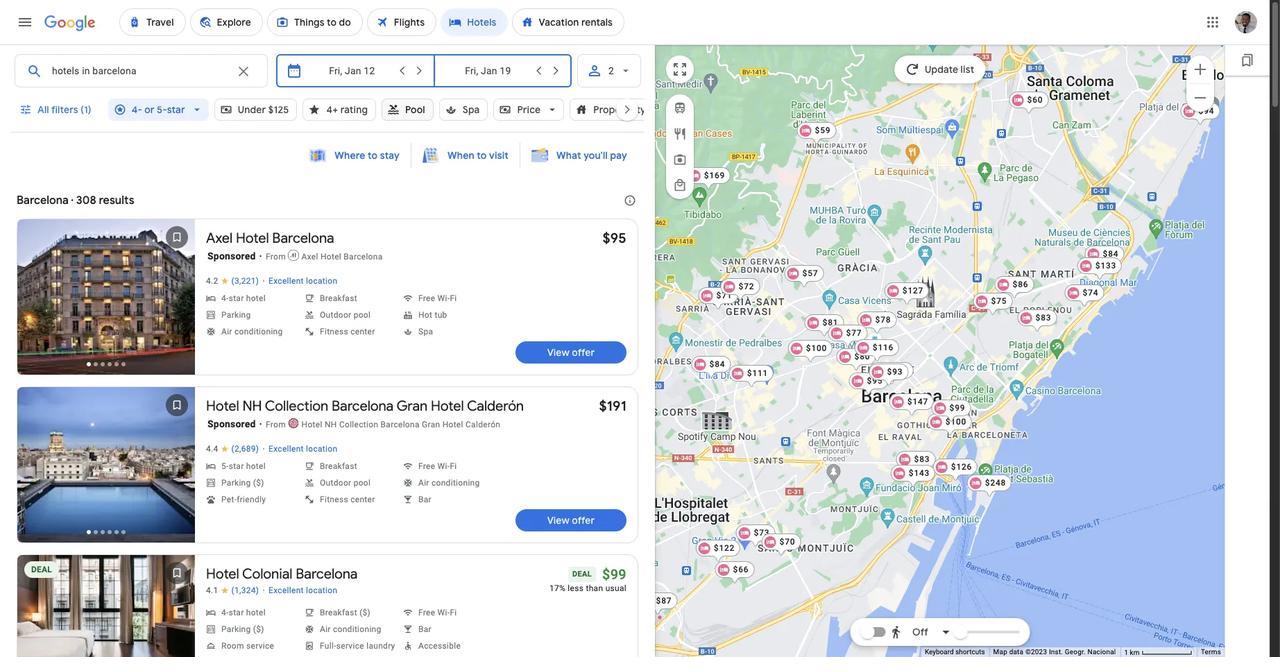 Task type: vqa. For each thing, say whether or not it's contained in the screenshot.
images may be subject to copyright.
no



Task type: describe. For each thing, give the bounding box(es) containing it.
$147
[[908, 397, 929, 406]]

$94
[[1199, 106, 1215, 116]]

$126 link
[[933, 458, 978, 482]]

1
[[1125, 649, 1129, 656]]

$146 link
[[775, 413, 820, 436]]

under $125
[[238, 103, 289, 116]]

$146
[[793, 416, 814, 426]]

$126
[[951, 462, 973, 472]]

shortcuts
[[956, 648, 985, 656]]

0 horizontal spatial deal
[[31, 565, 52, 575]]

save hotel colonial barcelona to collection image
[[160, 557, 194, 590]]

keyboard shortcuts button
[[925, 648, 985, 657]]

0 vertical spatial $191 link
[[869, 362, 914, 386]]

geogr.
[[1065, 648, 1086, 656]]

$86 for $86 link to the right
[[1013, 279, 1029, 289]]

view offer button for $95
[[516, 341, 627, 364]]

to for stay
[[368, 149, 378, 162]]

4.1
[[206, 586, 218, 595]]

$77
[[846, 328, 862, 338]]

4- or 5-star button
[[108, 93, 209, 126]]

$75
[[991, 296, 1007, 306]]

view for $95
[[547, 346, 570, 359]]

0 horizontal spatial $78 link
[[783, 312, 822, 336]]

$71 link
[[699, 287, 738, 311]]

$80 link
[[837, 348, 876, 372]]

4+
[[327, 103, 338, 116]]

(1,324)
[[231, 586, 259, 595]]

update list button
[[895, 56, 986, 83]]

1 km button
[[1121, 648, 1197, 657]]

4- or 5-star
[[132, 103, 185, 116]]

$87
[[656, 596, 672, 606]]

pay
[[610, 149, 627, 162]]

(2,689)
[[231, 444, 259, 454]]

4.1 out of 5 stars from 1,324 reviews image
[[206, 586, 259, 596]]

$143 link
[[891, 465, 936, 488]]

all filters (1) button
[[11, 93, 103, 126]]

photo 1 image for $95
[[17, 219, 195, 375]]

$60 link
[[1010, 91, 1049, 115]]

next image
[[160, 283, 194, 316]]

$169 link
[[686, 167, 731, 191]]

filters form
[[11, 44, 681, 140]]

$74
[[1083, 288, 1099, 297]]

back image for 4.2
[[19, 283, 52, 316]]

la pedrera-casa milà image
[[867, 331, 883, 354]]

offer for $191
[[572, 514, 595, 527]]

$99 inside "$99" link
[[950, 403, 966, 413]]

$66
[[733, 565, 749, 574]]

0 vertical spatial $83
[[1036, 313, 1052, 322]]

barcelona · 308
[[17, 194, 96, 208]]

under
[[238, 103, 266, 116]]

$248
[[985, 478, 1007, 488]]

$133 link
[[1078, 257, 1122, 281]]

1 horizontal spatial $78 link
[[858, 311, 897, 335]]

$86 for left $86 link
[[678, 428, 694, 438]]

3 excellent from the top
[[269, 586, 304, 595]]

17% less than usual
[[550, 584, 627, 593]]

3 · from the top
[[263, 585, 265, 596]]

to for visit
[[477, 149, 487, 162]]

excellent location link for $95
[[269, 276, 338, 287]]

photos list for $95
[[17, 219, 195, 387]]

0 horizontal spatial $83
[[914, 454, 930, 464]]

excellent location link for $191
[[269, 444, 338, 455]]

0 vertical spatial $100 link
[[788, 340, 833, 363]]

1 vertical spatial $84 link
[[692, 356, 731, 379]]

$81 link
[[805, 314, 844, 338]]

0 horizontal spatial $191 link
[[599, 398, 627, 415]]

$70
[[780, 537, 796, 547]]

barcelona · 308 results
[[17, 194, 134, 208]]

what you'll pay button
[[523, 142, 636, 169]]

1 horizontal spatial deal
[[573, 570, 592, 579]]

3 photos list from the top
[[17, 555, 195, 657]]

$169
[[704, 170, 725, 180]]

next image for (2,689)
[[160, 451, 194, 484]]

nacional
[[1088, 648, 1116, 656]]

back image
[[19, 451, 52, 484]]

$99 link
[[932, 399, 971, 423]]

$93 link
[[869, 363, 909, 387]]

$95 inside map region
[[867, 376, 883, 386]]

$93
[[887, 367, 903, 377]]

data
[[1010, 648, 1024, 656]]

usual
[[606, 584, 627, 593]]

view larger map image
[[672, 61, 688, 78]]

map
[[994, 648, 1008, 656]]

$77 link
[[828, 324, 868, 348]]

pool button
[[382, 93, 434, 126]]

4+ rating
[[327, 103, 368, 116]]

Check-in text field
[[311, 55, 393, 87]]

3 excellent location link from the top
[[269, 586, 338, 597]]

$81
[[823, 318, 839, 327]]

when to visit
[[448, 149, 509, 162]]

location for $95
[[306, 276, 338, 286]]

4-
[[132, 103, 142, 116]]

2
[[609, 65, 614, 76]]

you'll
[[584, 149, 608, 162]]

4.4
[[206, 444, 218, 454]]

5-
[[157, 103, 167, 116]]

what
[[557, 149, 581, 162]]

0 horizontal spatial $191
[[599, 398, 627, 415]]

1 km
[[1125, 649, 1142, 656]]

off button
[[887, 616, 955, 649]]

0 horizontal spatial $83 link
[[896, 451, 936, 474]]

3 · excellent location from the top
[[263, 585, 338, 596]]

1 horizontal spatial $78
[[876, 315, 891, 324]]

clear image
[[235, 63, 252, 80]]

$122
[[714, 543, 735, 553]]

4.4 out of 5 stars from 2,689 reviews image
[[206, 444, 259, 455]]

$59
[[815, 125, 831, 135]]

$127
[[903, 286, 924, 295]]

when
[[448, 149, 475, 162]]

4.2
[[206, 276, 218, 286]]

$74 link
[[1065, 284, 1105, 308]]

(3,221)
[[231, 276, 259, 286]]

excellent for $191
[[269, 444, 304, 454]]

what you'll pay
[[557, 149, 627, 162]]



Task type: locate. For each thing, give the bounding box(es) containing it.
0 vertical spatial $84 link
[[1085, 245, 1125, 269]]

Search for places, hotels and more text field
[[51, 55, 227, 87]]

1 vertical spatial view
[[547, 514, 570, 527]]

2 view offer from the top
[[547, 514, 595, 527]]

$100 down $81 link
[[806, 343, 827, 353]]

$84 left $111 link
[[710, 359, 726, 369]]

2 · excellent location from the top
[[263, 443, 338, 455]]

2 excellent from the top
[[269, 444, 304, 454]]

$100 link down $81 link
[[788, 340, 833, 363]]

$83 link left $126
[[896, 451, 936, 474]]

· excellent location
[[263, 276, 338, 287], [263, 443, 338, 455], [263, 585, 338, 596]]

1 horizontal spatial $191
[[888, 365, 909, 375]]

0 horizontal spatial $86 link
[[660, 424, 700, 448]]

1 to from the left
[[368, 149, 378, 162]]

$95 link down $80 link
[[849, 372, 889, 396]]

· for $95
[[263, 276, 265, 287]]

photo 1 image for $191
[[17, 387, 195, 543]]

1 horizontal spatial $86
[[1013, 279, 1029, 289]]

1 vertical spatial $95 link
[[849, 372, 889, 396]]

1 horizontal spatial $95 link
[[849, 372, 889, 396]]

$78
[[876, 315, 891, 324], [801, 315, 816, 325]]

$72 link
[[721, 278, 760, 302]]

$191 link
[[869, 362, 914, 386], [599, 398, 627, 415]]

1 photos list from the top
[[17, 219, 195, 387]]

1 vertical spatial $100
[[946, 417, 967, 426]]

2 offer from the top
[[572, 514, 595, 527]]

excellent right (2,689)
[[269, 444, 304, 454]]

under $125 button
[[214, 93, 297, 126]]

$133
[[1096, 261, 1117, 270]]

$122 link
[[696, 540, 741, 563]]

$99 up usual
[[602, 566, 627, 583]]

1 vertical spatial view offer button
[[516, 509, 627, 532]]

$100 link down $147
[[928, 413, 973, 437]]

1 view offer button from the top
[[516, 341, 627, 364]]

1 vertical spatial photos list
[[17, 387, 195, 555]]

all
[[37, 103, 49, 116]]

2 vertical spatial excellent location link
[[269, 586, 338, 597]]

offer for $95
[[572, 346, 595, 359]]

type
[[637, 103, 658, 116]]

spa
[[463, 103, 480, 116]]

2 · from the top
[[263, 443, 265, 455]]

keyboard
[[925, 648, 954, 656]]

· excellent location right (2,689)
[[263, 443, 338, 455]]

1 vertical spatial $86
[[678, 428, 694, 438]]

$95 left the $93
[[867, 376, 883, 386]]

next image inside filters form
[[611, 93, 644, 126]]

$95 link down the learn more about these results image
[[603, 230, 627, 247]]

$99 right $147
[[950, 403, 966, 413]]

excellent right the (3,221)
[[269, 276, 304, 286]]

0 vertical spatial $86 link
[[995, 276, 1034, 299]]

view offer link for $191
[[516, 509, 627, 532]]

1 vertical spatial $191 link
[[599, 398, 627, 415]]

1 horizontal spatial $99
[[950, 403, 966, 413]]

next image for (1,324)
[[160, 611, 194, 644]]

zoom in map image
[[1192, 61, 1209, 77]]

$73
[[754, 528, 770, 538]]

location for $191
[[306, 444, 338, 454]]

$248 link
[[967, 474, 1012, 498]]

$71
[[717, 290, 733, 300]]

3 location from the top
[[306, 586, 338, 595]]

2 vertical spatial photo 1 image
[[17, 555, 195, 657]]

save hotel nh collection barcelona gran hotel calderón to collection image
[[160, 389, 194, 422]]

$57
[[803, 268, 819, 278]]

off
[[913, 626, 929, 639]]

view offer for $191
[[547, 514, 595, 527]]

1 vertical spatial $100 link
[[928, 413, 973, 437]]

$116
[[873, 343, 894, 352]]

(1)
[[81, 103, 91, 116]]

0 horizontal spatial $100 link
[[788, 340, 833, 363]]

$111 link
[[729, 365, 774, 388]]

$78 up la pedrera-casa milà image
[[876, 315, 891, 324]]

$84 link left $111
[[692, 356, 731, 379]]

1 horizontal spatial $95
[[867, 376, 883, 386]]

$78 link up $116
[[858, 311, 897, 335]]

$84
[[1103, 249, 1119, 259], [710, 359, 726, 369]]

1 vertical spatial $99
[[602, 566, 627, 583]]

0 vertical spatial $191
[[888, 365, 909, 375]]

excellent location link right the (3,221)
[[269, 276, 338, 287]]

$111
[[747, 368, 768, 378]]

where to stay
[[335, 149, 400, 162]]

photos list
[[17, 219, 195, 387], [17, 387, 195, 555], [17, 555, 195, 657]]

2 view from the top
[[547, 514, 570, 527]]

0 vertical spatial offer
[[572, 346, 595, 359]]

2 vertical spatial · excellent location
[[263, 585, 338, 596]]

km
[[1130, 649, 1140, 656]]

$95 link
[[603, 230, 627, 247], [849, 372, 889, 396]]

where to stay button
[[301, 142, 408, 169]]

update list
[[925, 63, 975, 76]]

0 vertical spatial · excellent location
[[263, 276, 338, 287]]

view
[[547, 346, 570, 359], [547, 514, 570, 527]]

view offer for $95
[[547, 346, 595, 359]]

$143
[[909, 468, 930, 478]]

$60
[[1028, 95, 1043, 104]]

0 vertical spatial $83 link
[[1018, 309, 1057, 333]]

excellent location link
[[269, 276, 338, 287], [269, 444, 338, 455], [269, 586, 338, 597]]

star
[[167, 103, 185, 116]]

main menu image
[[17, 14, 33, 31]]

$191 inside map region
[[888, 365, 909, 375]]

price
[[517, 103, 541, 116]]

0 vertical spatial photo 1 image
[[17, 219, 195, 375]]

0 vertical spatial back image
[[19, 283, 52, 316]]

1 vertical spatial excellent location link
[[269, 444, 338, 455]]

$147 link
[[890, 393, 934, 417]]

1 horizontal spatial $100 link
[[928, 413, 973, 437]]

$84 link up $74
[[1085, 245, 1125, 269]]

0 vertical spatial view offer link
[[516, 341, 627, 364]]

0 vertical spatial $100
[[806, 343, 827, 353]]

next image left 4.4
[[160, 451, 194, 484]]

view offer link for $95
[[516, 341, 627, 364]]

$75 link
[[973, 293, 1013, 316]]

learn more about these results image
[[614, 184, 647, 217]]

©2023
[[1026, 648, 1047, 656]]

1 vertical spatial $83
[[914, 454, 930, 464]]

terms
[[1201, 648, 1222, 656]]

1 back image from the top
[[19, 283, 52, 316]]

· excellent location right (1,324)
[[263, 585, 338, 596]]

· excellent location for $95
[[263, 276, 338, 287]]

0 vertical spatial ·
[[263, 276, 265, 287]]

0 vertical spatial location
[[306, 276, 338, 286]]

1 · excellent location from the top
[[263, 276, 338, 287]]

next image
[[611, 93, 644, 126], [160, 451, 194, 484], [160, 611, 194, 644]]

4.2 out of 5 stars from 3,221 reviews image
[[206, 276, 259, 287]]

0 vertical spatial $84
[[1103, 249, 1119, 259]]

next image down 2
[[611, 93, 644, 126]]

$78 left $81
[[801, 315, 816, 325]]

0 vertical spatial excellent location link
[[269, 276, 338, 287]]

1 vertical spatial $95
[[867, 376, 883, 386]]

1 vertical spatial offer
[[572, 514, 595, 527]]

$83 link right $75 link
[[1018, 309, 1057, 333]]

view offer
[[547, 346, 595, 359], [547, 514, 595, 527]]

view for $191
[[547, 514, 570, 527]]

zoom out map image
[[1192, 89, 1209, 106]]

update
[[925, 63, 959, 76]]

1 excellent from the top
[[269, 276, 304, 286]]

1 view offer from the top
[[547, 346, 595, 359]]

2 photo 1 image from the top
[[17, 387, 195, 543]]

1 horizontal spatial $84
[[1103, 249, 1119, 259]]

0 vertical spatial view offer
[[547, 346, 595, 359]]

when to visit button
[[414, 142, 517, 169]]

1 view offer link from the top
[[516, 341, 627, 364]]

0 vertical spatial $95
[[603, 230, 627, 247]]

2 view offer link from the top
[[516, 509, 627, 532]]

1 horizontal spatial $100
[[946, 417, 967, 426]]

1 view from the top
[[547, 346, 570, 359]]

$100 up $126
[[946, 417, 967, 426]]

$87 link
[[638, 592, 678, 616]]

view offer button
[[516, 341, 627, 364], [516, 509, 627, 532]]

$94 link
[[1181, 102, 1220, 126]]

1 vertical spatial location
[[306, 444, 338, 454]]

stay
[[380, 149, 400, 162]]

1 · from the top
[[263, 276, 265, 287]]

$116 link
[[855, 339, 900, 363]]

2 vertical spatial excellent
[[269, 586, 304, 595]]

· right (1,324)
[[263, 585, 265, 596]]

all filters (1)
[[37, 103, 91, 116]]

1 vertical spatial $86 link
[[660, 424, 700, 448]]

1 vertical spatial view offer
[[547, 514, 595, 527]]

2 excellent location link from the top
[[269, 444, 338, 455]]

$80
[[855, 352, 871, 361]]

0 horizontal spatial $86
[[678, 428, 694, 438]]

1 vertical spatial view offer link
[[516, 509, 627, 532]]

1 vertical spatial excellent
[[269, 444, 304, 454]]

to left the stay at the left
[[368, 149, 378, 162]]

2 view offer button from the top
[[516, 509, 627, 532]]

0 horizontal spatial $95
[[603, 230, 627, 247]]

to
[[368, 149, 378, 162], [477, 149, 487, 162]]

1 vertical spatial next image
[[160, 451, 194, 484]]

1 vertical spatial $83 link
[[896, 451, 936, 474]]

1 horizontal spatial $191 link
[[869, 362, 914, 386]]

2 vertical spatial photos list
[[17, 555, 195, 657]]

spa button
[[439, 93, 488, 126]]

2 vertical spatial next image
[[160, 611, 194, 644]]

1 horizontal spatial $83
[[1036, 313, 1052, 322]]

0 horizontal spatial $84 link
[[692, 356, 731, 379]]

$86
[[1013, 279, 1029, 289], [678, 428, 694, 438]]

2 location from the top
[[306, 444, 338, 454]]

2 photos list from the top
[[17, 387, 195, 555]]

$125
[[268, 103, 289, 116]]

photos list for $191
[[17, 387, 195, 555]]

less
[[568, 584, 584, 593]]

$66 link
[[715, 561, 755, 585]]

rating
[[341, 103, 368, 116]]

save axel hotel barcelona to collection image
[[160, 221, 194, 254]]

2 vertical spatial ·
[[263, 585, 265, 596]]

Check-out text field
[[446, 55, 530, 87]]

1 offer from the top
[[572, 346, 595, 359]]

1 horizontal spatial to
[[477, 149, 487, 162]]

· excellent location for $191
[[263, 443, 338, 455]]

2 back image from the top
[[19, 611, 52, 644]]

0 horizontal spatial $100
[[806, 343, 827, 353]]

0 horizontal spatial $84
[[710, 359, 726, 369]]

0 vertical spatial photos list
[[17, 219, 195, 387]]

1 location from the top
[[306, 276, 338, 286]]

1 vertical spatial ·
[[263, 443, 265, 455]]

$84 up "$133"
[[1103, 249, 1119, 259]]

$83 right $75 link
[[1036, 313, 1052, 322]]

or
[[145, 103, 155, 116]]

0 horizontal spatial $95 link
[[603, 230, 627, 247]]

· right the (3,221)
[[263, 276, 265, 287]]

to left visit
[[477, 149, 487, 162]]

excellent location link right (2,689)
[[269, 444, 338, 455]]

$78 link left $81
[[783, 312, 822, 336]]

0 vertical spatial $86
[[1013, 279, 1029, 289]]

· excellent location right the (3,221)
[[263, 276, 338, 287]]

2 to from the left
[[477, 149, 487, 162]]

excellent right (1,324)
[[269, 586, 304, 595]]

filters
[[51, 103, 78, 116]]

view offer button for $191
[[516, 509, 627, 532]]

17%
[[550, 584, 566, 593]]

back image for 4.1
[[19, 611, 52, 644]]

$70 link
[[762, 533, 801, 557]]

hyatt regency barcelona tower image
[[657, 615, 663, 620]]

photo 1 image
[[17, 219, 195, 375], [17, 387, 195, 543], [17, 555, 195, 657]]

0 vertical spatial next image
[[611, 93, 644, 126]]

$73 link
[[736, 524, 776, 548]]

1 horizontal spatial $86 link
[[995, 276, 1034, 299]]

0 horizontal spatial to
[[368, 149, 378, 162]]

1 horizontal spatial $84 link
[[1085, 245, 1125, 269]]

3 photo 1 image from the top
[[17, 555, 195, 657]]

1 photo 1 image from the top
[[17, 219, 195, 375]]

excellent
[[269, 276, 304, 286], [269, 444, 304, 454], [269, 586, 304, 595]]

· right (2,689)
[[263, 443, 265, 455]]

$83
[[1036, 313, 1052, 322], [914, 454, 930, 464]]

$83 up $143
[[914, 454, 930, 464]]

1 vertical spatial photo 1 image
[[17, 387, 195, 543]]

0 horizontal spatial $78
[[801, 315, 816, 325]]

1 vertical spatial · excellent location
[[263, 443, 338, 455]]

1 vertical spatial $84
[[710, 359, 726, 369]]

0 horizontal spatial $99
[[602, 566, 627, 583]]

back image
[[19, 283, 52, 316], [19, 611, 52, 644]]

0 vertical spatial view
[[547, 346, 570, 359]]

2 vertical spatial location
[[306, 586, 338, 595]]

map region
[[485, 0, 1281, 657]]

0 vertical spatial $99
[[950, 403, 966, 413]]

· for $191
[[263, 443, 265, 455]]

1 vertical spatial back image
[[19, 611, 52, 644]]

$78 link
[[858, 311, 897, 335], [783, 312, 822, 336]]

results
[[99, 194, 134, 208]]

terms link
[[1201, 648, 1222, 656]]

where
[[335, 149, 365, 162]]

$95 down the learn more about these results image
[[603, 230, 627, 247]]

list
[[961, 63, 975, 76]]

excellent for $95
[[269, 276, 304, 286]]

1 excellent location link from the top
[[269, 276, 338, 287]]

$84 link
[[1085, 245, 1125, 269], [692, 356, 731, 379]]

excellent location link right (1,324)
[[269, 586, 338, 597]]

1 horizontal spatial $83 link
[[1018, 309, 1057, 333]]

next image down the save hotel colonial barcelona to collection icon
[[160, 611, 194, 644]]

0 vertical spatial $95 link
[[603, 230, 627, 247]]

property
[[594, 103, 634, 116]]

1 vertical spatial $191
[[599, 398, 627, 415]]

0 vertical spatial excellent
[[269, 276, 304, 286]]

0 vertical spatial view offer button
[[516, 341, 627, 364]]

$59 link
[[797, 122, 837, 145]]

$86 link
[[995, 276, 1034, 299], [660, 424, 700, 448]]

offer
[[572, 346, 595, 359], [572, 514, 595, 527]]



